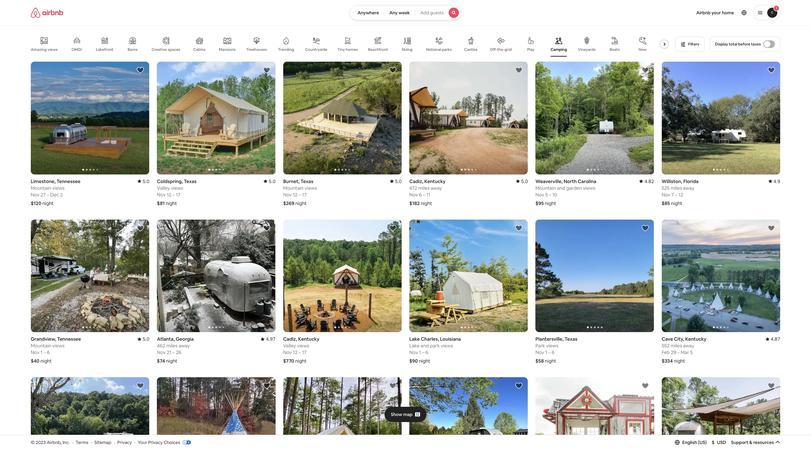 Task type: vqa. For each thing, say whether or not it's contained in the screenshot.
4
no



Task type: locate. For each thing, give the bounding box(es) containing it.
miles inside williston, florida 525 miles away nov 7 – 12 $85 night
[[671, 185, 683, 191]]

$85
[[662, 200, 671, 206]]

cadiz, up 472
[[410, 178, 424, 184]]

1 horizontal spatial texas
[[301, 178, 314, 184]]

29
[[671, 349, 677, 355]]

show map button
[[385, 407, 427, 422]]

17
[[176, 192, 181, 198], [302, 192, 307, 198], [302, 349, 307, 355]]

cadiz, kentucky valley views nov 12 – 17 $770 night
[[283, 336, 320, 364]]

night right $58
[[545, 358, 557, 364]]

12 up $269 at the left of page
[[293, 192, 298, 198]]

kentucky
[[425, 178, 446, 184], [298, 336, 320, 342], [686, 336, 707, 342]]

cadiz, for valley
[[283, 336, 297, 342]]

group
[[31, 32, 672, 57], [31, 62, 149, 174], [157, 62, 276, 174], [283, 62, 402, 174], [410, 62, 528, 174], [536, 62, 655, 174], [662, 62, 781, 174], [31, 220, 149, 332], [157, 220, 276, 332], [283, 220, 402, 332], [410, 220, 528, 332], [536, 220, 655, 332], [662, 220, 781, 332], [31, 377, 149, 450], [157, 377, 276, 450], [283, 377, 402, 450], [410, 377, 528, 450], [536, 377, 655, 450], [662, 377, 781, 450]]

– inside 'grandview, tennessee mountain views nov 1 – 6 $40 night'
[[44, 349, 46, 355]]

views inside weaverville, north carolina mountain and garden views nov 5 – 10 $95 night
[[583, 185, 596, 191]]

mountain inside 'burnet, texas mountain views nov 12 – 17 $269 night'
[[283, 185, 304, 191]]

tennessee inside limestone, tennessee mountain views nov 27 – dec 2 $120 night
[[57, 178, 80, 184]]

0 horizontal spatial 5.0 out of 5 average rating image
[[138, 178, 149, 184]]

1 button
[[754, 5, 781, 20]]

4.82 out of 5 average rating image
[[640, 178, 655, 184]]

17 inside 'burnet, texas mountain views nov 12 – 17 $269 night'
[[302, 192, 307, 198]]

and inside weaverville, north carolina mountain and garden views nov 5 – 10 $95 night
[[557, 185, 566, 191]]

nov up the $40
[[31, 349, 40, 355]]

12 inside cadiz, kentucky valley views nov 12 – 17 $770 night
[[293, 349, 298, 355]]

city,
[[675, 336, 685, 342]]

0 horizontal spatial add to wishlist: cadiz, kentucky image
[[389, 224, 397, 232]]

texas
[[184, 178, 197, 184], [301, 178, 314, 184], [565, 336, 578, 342]]

views inside cadiz, kentucky valley views nov 12 – 17 $770 night
[[297, 343, 310, 349]]

1 inside lake charles, louisiana lake and park views nov 1 – 6 $90 night
[[419, 349, 421, 355]]

views for grandview, tennessee mountain views nov 1 – 6 $40 night
[[52, 343, 65, 349]]

5 left 10
[[546, 192, 548, 198]]

2 privacy from the left
[[148, 439, 163, 445]]

5.0 out of 5 average rating image left weaverville,
[[517, 178, 528, 184]]

miles up 11
[[419, 185, 430, 191]]

cave
[[662, 336, 674, 342]]

5.0 out of 5 average rating image left coldspring, on the left
[[138, 178, 149, 184]]

$182
[[410, 200, 420, 206]]

weaverville, north carolina mountain and garden views nov 5 – 10 $95 night
[[536, 178, 597, 206]]

night inside lake charles, louisiana lake and park views nov 1 – 6 $90 night
[[419, 358, 431, 364]]

kentucky for views
[[298, 336, 320, 342]]

1 horizontal spatial and
[[557, 185, 566, 191]]

0 vertical spatial 5
[[546, 192, 548, 198]]

night down 27
[[42, 200, 54, 206]]

and up 10
[[557, 185, 566, 191]]

5.0 left cadiz, kentucky 472 miles away nov 6 – 11 $182 night on the right of the page
[[395, 178, 402, 184]]

miles inside "cave city, kentucky 552 miles away feb 29 – mar 5 $334 night"
[[671, 343, 683, 349]]

texas right coldspring, on the left
[[184, 178, 197, 184]]

vineyards
[[578, 47, 596, 52]]

nov inside the atlanta, georgia 462 miles away nov 21 – 26 $74 night
[[157, 349, 166, 355]]

0 horizontal spatial privacy
[[117, 439, 132, 445]]

valley
[[157, 185, 170, 191], [283, 343, 296, 349]]

0 vertical spatial lake
[[410, 336, 420, 342]]

· left your
[[134, 439, 136, 445]]

night inside williston, florida 525 miles away nov 7 – 12 $85 night
[[672, 200, 683, 206]]

texas right plantersville,
[[565, 336, 578, 342]]

parks
[[442, 47, 452, 52]]

1 5.0 out of 5 average rating image from the left
[[138, 178, 149, 184]]

mountain down grandview,
[[31, 343, 51, 349]]

williston,
[[662, 178, 683, 184]]

valley inside coldspring, texas valley views nov 12 – 17 $81 night
[[157, 185, 170, 191]]

0 horizontal spatial 5
[[546, 192, 548, 198]]

nov inside williston, florida 525 miles away nov 7 – 12 $85 night
[[662, 192, 671, 198]]

1 vertical spatial tennessee
[[57, 336, 81, 342]]

views
[[48, 47, 58, 52], [52, 185, 65, 191], [171, 185, 183, 191], [583, 185, 596, 191], [305, 185, 317, 191], [52, 343, 65, 349], [441, 343, 453, 349], [547, 343, 559, 349], [297, 343, 310, 349]]

miles up 21
[[166, 343, 178, 349]]

views inside plantersville, texas park views nov 1 – 6 $58 night
[[547, 343, 559, 349]]

group containing amazing views
[[31, 32, 672, 57]]

valley down coldspring, on the left
[[157, 185, 170, 191]]

sitemap link
[[94, 439, 111, 445]]

away inside the atlanta, georgia 462 miles away nov 21 – 26 $74 night
[[179, 343, 190, 349]]

· right terms link
[[91, 439, 92, 445]]

mountain for grandview, tennessee mountain views nov 1 – 6 $40 night
[[31, 343, 51, 349]]

2 lake from the top
[[410, 343, 420, 349]]

lakefront
[[96, 47, 114, 52]]

12
[[167, 192, 172, 198], [293, 192, 298, 198], [679, 192, 684, 198], [293, 349, 298, 355]]

6 down plantersville,
[[552, 349, 555, 355]]

add to wishlist: cadiz, kentucky image
[[516, 66, 523, 74], [389, 224, 397, 232]]

add to wishlist: cadiz, kentucky image for 472 miles away
[[516, 66, 523, 74]]

night down 7
[[672, 200, 683, 206]]

mountain inside limestone, tennessee mountain views nov 27 – dec 2 $120 night
[[31, 185, 51, 191]]

night right the $40
[[40, 358, 52, 364]]

17 for mountain views
[[302, 192, 307, 198]]

add to wishlist: atlanta, georgia image
[[263, 224, 271, 232]]

1 inside 'grandview, tennessee mountain views nov 1 – 6 $40 night'
[[41, 349, 43, 355]]

17 inside coldspring, texas valley views nov 12 – 17 $81 night
[[176, 192, 181, 198]]

2 5.0 out of 5 average rating image from the left
[[517, 178, 528, 184]]

add to wishlist: plantersville, texas image
[[642, 224, 650, 232]]

nov down 462
[[157, 349, 166, 355]]

williston, florida 525 miles away nov 7 – 12 $85 night
[[662, 178, 699, 206]]

park
[[430, 343, 440, 349]]

away up mar
[[684, 343, 695, 349]]

1 horizontal spatial privacy
[[148, 439, 163, 445]]

5.0 out of 5 average rating image for cadiz, kentucky 472 miles away nov 6 – 11 $182 night
[[517, 178, 528, 184]]

12 down coldspring, on the left
[[167, 192, 172, 198]]

0 vertical spatial and
[[557, 185, 566, 191]]

0 vertical spatial valley
[[157, 185, 170, 191]]

5.0 out of 5 average rating image
[[264, 178, 276, 184], [390, 178, 402, 184], [138, 336, 149, 342]]

filters
[[689, 42, 700, 47]]

cadiz, inside cadiz, kentucky 472 miles away nov 6 – 11 $182 night
[[410, 178, 424, 184]]

5.0 out of 5 average rating image
[[138, 178, 149, 184], [517, 178, 528, 184]]

6 down grandview,
[[47, 349, 50, 355]]

lake left the charles,
[[410, 336, 420, 342]]

nov up $81
[[157, 192, 166, 198]]

texas right burnet,
[[301, 178, 314, 184]]

mountain for burnet, texas mountain views nov 12 – 17 $269 night
[[283, 185, 304, 191]]

1 vertical spatial 5
[[691, 349, 693, 355]]

5.0 left weaverville,
[[522, 178, 528, 184]]

5.0 left burnet,
[[269, 178, 276, 184]]

views inside limestone, tennessee mountain views nov 27 – dec 2 $120 night
[[52, 185, 65, 191]]

– inside cadiz, kentucky valley views nov 12 – 17 $770 night
[[299, 349, 301, 355]]

garden
[[567, 185, 582, 191]]

park
[[536, 343, 546, 349]]

1 horizontal spatial cadiz,
[[410, 178, 424, 184]]

play
[[528, 47, 535, 52]]

5.0 left atlanta, at the left
[[143, 336, 149, 342]]

· right inc.
[[72, 439, 73, 445]]

0 vertical spatial cadiz,
[[410, 178, 424, 184]]

12 right 7
[[679, 192, 684, 198]]

1 inside plantersville, texas park views nov 1 – 6 $58 night
[[546, 349, 548, 355]]

– inside the atlanta, georgia 462 miles away nov 21 – 26 $74 night
[[173, 349, 175, 355]]

nov left 7
[[662, 192, 671, 198]]

spaces
[[168, 47, 180, 52]]

0 vertical spatial tennessee
[[57, 178, 80, 184]]

nov up $90
[[410, 349, 418, 355]]

away inside cadiz, kentucky 472 miles away nov 6 – 11 $182 night
[[431, 185, 442, 191]]

nov down the park
[[536, 349, 545, 355]]

away down georgia
[[179, 343, 190, 349]]

and for 10
[[557, 185, 566, 191]]

2 horizontal spatial kentucky
[[686, 336, 707, 342]]

525
[[662, 185, 670, 191]]

nov up the $770
[[283, 349, 292, 355]]

texas for coldspring, texas
[[184, 178, 197, 184]]

miles inside cadiz, kentucky 472 miles away nov 6 – 11 $182 night
[[419, 185, 430, 191]]

add to wishlist: kingston, tennessee image
[[137, 382, 144, 390]]

amazing
[[31, 47, 47, 52]]

·
[[72, 439, 73, 445], [91, 439, 92, 445], [114, 439, 115, 445], [134, 439, 136, 445]]

5.0 out of 5 average rating image for coldspring, texas valley views nov 12 – 17 $81 night
[[264, 178, 276, 184]]

2 horizontal spatial texas
[[565, 336, 578, 342]]

terms · sitemap · privacy ·
[[76, 439, 136, 445]]

display total before taxes
[[716, 42, 762, 47]]

grid
[[505, 47, 512, 52]]

the-
[[498, 47, 505, 52]]

1 horizontal spatial add to wishlist: cadiz, kentucky image
[[516, 66, 523, 74]]

6 left 11
[[419, 192, 422, 198]]

0 vertical spatial add to wishlist: cadiz, kentucky image
[[516, 66, 523, 74]]

weaverville,
[[536, 178, 563, 184]]

feb
[[662, 349, 670, 355]]

0 horizontal spatial kentucky
[[298, 336, 320, 342]]

4 · from the left
[[134, 439, 136, 445]]

1 horizontal spatial 5
[[691, 349, 693, 355]]

mountain up 27
[[31, 185, 51, 191]]

countryside
[[305, 47, 328, 52]]

1 horizontal spatial valley
[[283, 343, 296, 349]]

and down the charles,
[[421, 343, 429, 349]]

0 horizontal spatial and
[[421, 343, 429, 349]]

1 vertical spatial valley
[[283, 343, 296, 349]]

night inside weaverville, north carolina mountain and garden views nov 5 – 10 $95 night
[[545, 200, 557, 206]]

night down mar
[[674, 358, 686, 364]]

and for 6
[[421, 343, 429, 349]]

add to wishlist: good hope, georgia image
[[768, 382, 776, 390]]

17 inside cadiz, kentucky valley views nov 12 – 17 $770 night
[[302, 349, 307, 355]]

homes
[[346, 47, 358, 52]]

12 inside coldspring, texas valley views nov 12 – 17 $81 night
[[167, 192, 172, 198]]

filters button
[[676, 37, 705, 52]]

away inside "cave city, kentucky 552 miles away feb 29 – mar 5 $334 night"
[[684, 343, 695, 349]]

display total before taxes button
[[710, 37, 781, 52]]

1
[[776, 6, 778, 10], [41, 349, 43, 355], [419, 349, 421, 355], [546, 349, 548, 355]]

night right $90
[[419, 358, 431, 364]]

miles up 29
[[671, 343, 683, 349]]

your privacy choices
[[138, 439, 180, 445]]

away
[[431, 185, 442, 191], [684, 185, 695, 191], [179, 343, 190, 349], [684, 343, 695, 349]]

away inside williston, florida 525 miles away nov 7 – 12 $85 night
[[684, 185, 695, 191]]

5.0 left coldspring, on the left
[[143, 178, 149, 184]]

night right the $770
[[296, 358, 307, 364]]

add to wishlist: burnet, texas image
[[389, 66, 397, 74]]

1 horizontal spatial 5.0 out of 5 average rating image
[[264, 178, 276, 184]]

add to wishlist: williston, florida image
[[768, 66, 776, 74]]

1 lake from the top
[[410, 336, 420, 342]]

night down 21
[[166, 358, 178, 364]]

add guests
[[421, 10, 444, 16]]

0 horizontal spatial valley
[[157, 185, 170, 191]]

0 horizontal spatial cadiz,
[[283, 336, 297, 342]]

miles inside the atlanta, georgia 462 miles away nov 21 – 26 $74 night
[[166, 343, 178, 349]]

mountain inside 'grandview, tennessee mountain views nov 1 – 6 $40 night'
[[31, 343, 51, 349]]

airbnb,
[[47, 439, 62, 445]]

your privacy choices link
[[138, 439, 191, 446]]

coldspring, texas valley views nov 12 – 17 $81 night
[[157, 178, 197, 206]]

privacy left your
[[117, 439, 132, 445]]

national
[[427, 47, 441, 52]]

burnet, texas mountain views nov 12 – 17 $269 night
[[283, 178, 317, 206]]

add to wishlist: weaverville, north carolina image
[[642, 66, 650, 74]]

1 vertical spatial add to wishlist: cadiz, kentucky image
[[389, 224, 397, 232]]

mountain down weaverville,
[[536, 185, 556, 191]]

airbnb your home link
[[693, 6, 738, 19]]

show map
[[391, 411, 413, 417]]

11
[[427, 192, 431, 198]]

kentucky for miles
[[425, 178, 446, 184]]

1 vertical spatial and
[[421, 343, 429, 349]]

night right $81
[[166, 200, 177, 206]]

kentucky inside "cave city, kentucky 552 miles away feb 29 – mar 5 $334 night"
[[686, 336, 707, 342]]

5.0 out of 5 average rating image for burnet, texas mountain views nov 12 – 17 $269 night
[[390, 178, 402, 184]]

– inside plantersville, texas park views nov 1 – 6 $58 night
[[549, 349, 551, 355]]

0 horizontal spatial 5.0 out of 5 average rating image
[[138, 336, 149, 342]]

$269
[[283, 200, 295, 206]]

472
[[410, 185, 418, 191]]

mountain down burnet,
[[283, 185, 304, 191]]

night down 11
[[421, 200, 432, 206]]

show
[[391, 411, 403, 417]]

tennessee up 2
[[57, 178, 80, 184]]

views inside coldspring, texas valley views nov 12 – 17 $81 night
[[171, 185, 183, 191]]

limestone,
[[31, 178, 56, 184]]

nov up $95
[[536, 192, 545, 198]]

kentucky inside cadiz, kentucky valley views nov 12 – 17 $770 night
[[298, 336, 320, 342]]

· left privacy link
[[114, 439, 115, 445]]

night right $269 at the left of page
[[296, 200, 307, 206]]

and
[[557, 185, 566, 191], [421, 343, 429, 349]]

valley inside cadiz, kentucky valley views nov 12 – 17 $770 night
[[283, 343, 296, 349]]

views inside 'burnet, texas mountain views nov 12 – 17 $269 night'
[[305, 185, 317, 191]]

1 vertical spatial cadiz,
[[283, 336, 297, 342]]

nov inside 'burnet, texas mountain views nov 12 – 17 $269 night'
[[283, 192, 292, 198]]

5.0 for burnet, texas mountain views nov 12 – 17 $269 night
[[395, 178, 402, 184]]

2 horizontal spatial 5.0 out of 5 average rating image
[[390, 178, 402, 184]]

texas inside coldspring, texas valley views nov 12 – 17 $81 night
[[184, 178, 197, 184]]

english (us) button
[[675, 440, 707, 445]]

cadiz, right 4.97
[[283, 336, 297, 342]]

atlanta,
[[157, 336, 175, 342]]

cadiz,
[[410, 178, 424, 184], [283, 336, 297, 342]]

6 down the charles,
[[426, 349, 429, 355]]

away down the florida
[[684, 185, 695, 191]]

support & resources
[[732, 440, 775, 445]]

camping
[[551, 47, 567, 52]]

tennessee right grandview,
[[57, 336, 81, 342]]

5.0 for limestone, tennessee mountain views nov 27 – dec 2 $120 night
[[143, 178, 149, 184]]

cadiz, inside cadiz, kentucky valley views nov 12 – 17 $770 night
[[283, 336, 297, 342]]

nov up $269 at the left of page
[[283, 192, 292, 198]]

miles up 7
[[671, 185, 683, 191]]

views inside 'grandview, tennessee mountain views nov 1 – 6 $40 night'
[[52, 343, 65, 349]]

5.0 for grandview, tennessee mountain views nov 1 – 6 $40 night
[[143, 336, 149, 342]]

valley up the $770
[[283, 343, 296, 349]]

night inside limestone, tennessee mountain views nov 27 – dec 2 $120 night
[[42, 200, 54, 206]]

1 vertical spatial lake
[[410, 343, 420, 349]]

2
[[60, 192, 63, 198]]

1 horizontal spatial kentucky
[[425, 178, 446, 184]]

0 horizontal spatial texas
[[184, 178, 197, 184]]

12 up the $770
[[293, 349, 298, 355]]

away right 472
[[431, 185, 442, 191]]

– inside coldspring, texas valley views nov 12 – 17 $81 night
[[173, 192, 175, 198]]

$334
[[662, 358, 673, 364]]

kentucky inside cadiz, kentucky 472 miles away nov 6 – 11 $182 night
[[425, 178, 446, 184]]

nov left 27
[[31, 192, 40, 198]]

5 right mar
[[691, 349, 693, 355]]

None search field
[[350, 5, 462, 20]]

beachfront
[[368, 47, 388, 52]]

home
[[723, 10, 735, 16]]

tennessee inside 'grandview, tennessee mountain views nov 1 – 6 $40 night'
[[57, 336, 81, 342]]

nov inside cadiz, kentucky valley views nov 12 – 17 $770 night
[[283, 349, 292, 355]]

privacy link
[[117, 439, 132, 445]]

and inside lake charles, louisiana lake and park views nov 1 – 6 $90 night
[[421, 343, 429, 349]]

tennessee for limestone, tennessee
[[57, 178, 80, 184]]

views for burnet, texas mountain views nov 12 – 17 $269 night
[[305, 185, 317, 191]]

mountain inside weaverville, north carolina mountain and garden views nov 5 – 10 $95 night
[[536, 185, 556, 191]]

add to wishlist: coldspring, texas image
[[263, 66, 271, 74]]

night down 10
[[545, 200, 557, 206]]

lake
[[410, 336, 420, 342], [410, 343, 420, 349]]

lake up $90
[[410, 343, 420, 349]]

$ usd
[[712, 440, 727, 445]]

12 inside 'burnet, texas mountain views nov 12 – 17 $269 night'
[[293, 192, 298, 198]]

privacy right your
[[148, 439, 163, 445]]

nov inside 'grandview, tennessee mountain views nov 1 – 6 $40 night'
[[31, 349, 40, 355]]

1 horizontal spatial 5.0 out of 5 average rating image
[[517, 178, 528, 184]]

night
[[42, 200, 54, 206], [166, 200, 177, 206], [421, 200, 432, 206], [545, 200, 557, 206], [296, 200, 307, 206], [672, 200, 683, 206], [40, 358, 52, 364], [166, 358, 178, 364], [419, 358, 431, 364], [545, 358, 557, 364], [296, 358, 307, 364], [674, 358, 686, 364]]

nov down 472
[[410, 192, 418, 198]]

valley for cadiz,
[[283, 343, 296, 349]]

miles for 21
[[166, 343, 178, 349]]

texas inside 'burnet, texas mountain views nov 12 – 17 $269 night'
[[301, 178, 314, 184]]



Task type: describe. For each thing, give the bounding box(es) containing it.
3 · from the left
[[114, 439, 115, 445]]

add to wishlist: eatonton, georgia image
[[642, 382, 650, 390]]

6 inside cadiz, kentucky 472 miles away nov 6 – 11 $182 night
[[419, 192, 422, 198]]

display
[[716, 42, 729, 47]]

nov inside limestone, tennessee mountain views nov 27 – dec 2 $120 night
[[31, 192, 40, 198]]

2023
[[36, 439, 46, 445]]

night inside 'burnet, texas mountain views nov 12 – 17 $269 night'
[[296, 200, 307, 206]]

12 for cadiz, kentucky valley views nov 12 – 17 $770 night
[[293, 349, 298, 355]]

$90
[[410, 358, 418, 364]]

nov inside plantersville, texas park views nov 1 – 6 $58 night
[[536, 349, 545, 355]]

6 inside plantersville, texas park views nov 1 – 6 $58 night
[[552, 349, 555, 355]]

night inside 'grandview, tennessee mountain views nov 1 – 6 $40 night'
[[40, 358, 52, 364]]

castles
[[465, 47, 478, 52]]

– inside cadiz, kentucky 472 miles away nov 6 – 11 $182 night
[[423, 192, 426, 198]]

– inside "cave city, kentucky 552 miles away feb 29 – mar 5 $334 night"
[[678, 349, 680, 355]]

$
[[712, 440, 715, 445]]

support
[[732, 440, 749, 445]]

grandview,
[[31, 336, 56, 342]]

26
[[176, 349, 181, 355]]

5 inside "cave city, kentucky 552 miles away feb 29 – mar 5 $334 night"
[[691, 349, 693, 355]]

cabins
[[193, 47, 206, 52]]

1 inside dropdown button
[[776, 6, 778, 10]]

amazing views
[[31, 47, 58, 52]]

4.82
[[645, 178, 655, 184]]

$95
[[536, 200, 544, 206]]

6 inside 'grandview, tennessee mountain views nov 1 – 6 $40 night'
[[47, 349, 50, 355]]

4.9 out of 5 average rating image
[[769, 178, 781, 184]]

5.0 out of 5 average rating image for limestone, tennessee mountain views nov 27 – dec 2 $120 night
[[138, 178, 149, 184]]

4.87 out of 5 average rating image
[[766, 336, 781, 342]]

12 for coldspring, texas valley views nov 12 – 17 $81 night
[[167, 192, 172, 198]]

$74
[[157, 358, 165, 364]]

creative spaces
[[152, 47, 180, 52]]

support & resources button
[[732, 440, 781, 445]]

away for 11
[[431, 185, 442, 191]]

12 inside williston, florida 525 miles away nov 7 – 12 $85 night
[[679, 192, 684, 198]]

boats
[[610, 47, 620, 52]]

add to wishlist: limestone, tennessee image
[[137, 66, 144, 74]]

airbnb your home
[[697, 10, 735, 16]]

terms link
[[76, 439, 88, 445]]

views inside lake charles, louisiana lake and park views nov 1 – 6 $90 night
[[441, 343, 453, 349]]

national parks
[[427, 47, 452, 52]]

5.0 out of 5 average rating image for grandview, tennessee mountain views nov 1 – 6 $40 night
[[138, 336, 149, 342]]

miles for 6
[[419, 185, 430, 191]]

usd
[[718, 440, 727, 445]]

nov inside weaverville, north carolina mountain and garden views nov 5 – 10 $95 night
[[536, 192, 545, 198]]

away for 26
[[179, 343, 190, 349]]

week
[[399, 10, 410, 16]]

$81
[[157, 200, 165, 206]]

5.0 for coldspring, texas valley views nov 12 – 17 $81 night
[[269, 178, 276, 184]]

add to wishlist: fairview, tennessee image
[[516, 382, 523, 390]]

add to wishlist: cadiz, kentucky image for valley views
[[389, 224, 397, 232]]

trending
[[278, 47, 294, 52]]

night inside coldspring, texas valley views nov 12 – 17 $81 night
[[166, 200, 177, 206]]

profile element
[[469, 0, 781, 25]]

valley for coldspring,
[[157, 185, 170, 191]]

5 inside weaverville, north carolina mountain and garden views nov 5 – 10 $95 night
[[546, 192, 548, 198]]

charles,
[[421, 336, 439, 342]]

add
[[421, 10, 429, 16]]

nov inside cadiz, kentucky 472 miles away nov 6 – 11 $182 night
[[410, 192, 418, 198]]

plantersville, texas park views nov 1 – 6 $58 night
[[536, 336, 578, 364]]

7
[[672, 192, 675, 198]]

tennessee for grandview, tennessee
[[57, 336, 81, 342]]

552
[[662, 343, 670, 349]]

north
[[564, 178, 577, 184]]

views for coldspring, texas valley views nov 12 – 17 $81 night
[[171, 185, 183, 191]]

5.0 for cadiz, kentucky 472 miles away nov 6 – 11 $182 night
[[522, 178, 528, 184]]

4.9
[[774, 178, 781, 184]]

night inside cadiz, kentucky 472 miles away nov 6 – 11 $182 night
[[421, 200, 432, 206]]

texas for burnet, texas
[[301, 178, 314, 184]]

texas inside plantersville, texas park views nov 1 – 6 $58 night
[[565, 336, 578, 342]]

omg!
[[72, 47, 82, 52]]

462
[[157, 343, 165, 349]]

total
[[730, 42, 738, 47]]

any
[[390, 10, 398, 16]]

night inside plantersville, texas park views nov 1 – 6 $58 night
[[545, 358, 557, 364]]

add guests button
[[415, 5, 462, 20]]

6 inside lake charles, louisiana lake and park views nov 1 – 6 $90 night
[[426, 349, 429, 355]]

(us)
[[699, 440, 707, 445]]

plantersville,
[[536, 336, 564, 342]]

mountain for limestone, tennessee mountain views nov 27 – dec 2 $120 night
[[31, 185, 51, 191]]

add to wishlist: grandview, tennessee image
[[137, 224, 144, 232]]

cave city, kentucky 552 miles away feb 29 – mar 5 $334 night
[[662, 336, 707, 364]]

cadiz, for 472
[[410, 178, 424, 184]]

17 for valley views
[[176, 192, 181, 198]]

– inside williston, florida 525 miles away nov 7 – 12 $85 night
[[676, 192, 678, 198]]

nov inside coldspring, texas valley views nov 12 – 17 $81 night
[[157, 192, 166, 198]]

cadiz, kentucky 472 miles away nov 6 – 11 $182 night
[[410, 178, 446, 206]]

nov inside lake charles, louisiana lake and park views nov 1 – 6 $90 night
[[410, 349, 418, 355]]

away for 12
[[684, 185, 695, 191]]

night inside cadiz, kentucky valley views nov 12 – 17 $770 night
[[296, 358, 307, 364]]

coldspring,
[[157, 178, 183, 184]]

english (us)
[[683, 440, 707, 445]]

12 for burnet, texas mountain views nov 12 – 17 $269 night
[[293, 192, 298, 198]]

– inside limestone, tennessee mountain views nov 27 – dec 2 $120 night
[[47, 192, 49, 198]]

1 privacy from the left
[[117, 439, 132, 445]]

guests
[[430, 10, 444, 16]]

4.87
[[771, 336, 781, 342]]

map
[[404, 411, 413, 417]]

– inside weaverville, north carolina mountain and garden views nov 5 – 10 $95 night
[[549, 192, 552, 198]]

barns
[[128, 47, 138, 52]]

– inside lake charles, louisiana lake and park views nov 1 – 6 $90 night
[[422, 349, 425, 355]]

add to wishlist: cave city, kentucky image
[[768, 224, 776, 232]]

your
[[138, 439, 147, 445]]

views for limestone, tennessee mountain views nov 27 – dec 2 $120 night
[[52, 185, 65, 191]]

©
[[31, 439, 35, 445]]

4.97 out of 5 average rating image
[[261, 336, 276, 342]]

views for plantersville, texas park views nov 1 – 6 $58 night
[[547, 343, 559, 349]]

add to wishlist: franklinton, louisiana image
[[389, 382, 397, 390]]

lake charles, louisiana lake and park views nov 1 – 6 $90 night
[[410, 336, 461, 364]]

choices
[[164, 439, 180, 445]]

carolina
[[578, 178, 597, 184]]

resources
[[754, 440, 775, 445]]

$770
[[283, 358, 294, 364]]

add to wishlist: sevierville, tennessee image
[[263, 382, 271, 390]]

night inside "cave city, kentucky 552 miles away feb 29 – mar 5 $334 night"
[[674, 358, 686, 364]]

1 · from the left
[[72, 439, 73, 445]]

limestone, tennessee mountain views nov 27 – dec 2 $120 night
[[31, 178, 80, 206]]

mansions
[[219, 47, 236, 52]]

louisiana
[[440, 336, 461, 342]]

any week button
[[384, 5, 416, 20]]

– inside 'burnet, texas mountain views nov 12 – 17 $269 night'
[[299, 192, 301, 198]]

new
[[639, 47, 647, 52]]

dec
[[50, 192, 59, 198]]

$58
[[536, 358, 544, 364]]

atlanta, georgia 462 miles away nov 21 – 26 $74 night
[[157, 336, 194, 364]]

21
[[167, 349, 172, 355]]

skiing
[[402, 47, 413, 52]]

any week
[[390, 10, 410, 16]]

none search field containing anywhere
[[350, 5, 462, 20]]

© 2023 airbnb, inc. ·
[[31, 439, 73, 445]]

miles for 7
[[671, 185, 683, 191]]

4.97
[[266, 336, 276, 342]]

27
[[41, 192, 46, 198]]

views for cadiz, kentucky valley views nov 12 – 17 $770 night
[[297, 343, 310, 349]]

night inside the atlanta, georgia 462 miles away nov 21 – 26 $74 night
[[166, 358, 178, 364]]

2 · from the left
[[91, 439, 92, 445]]

add to wishlist: lake charles, louisiana image
[[516, 224, 523, 232]]

inc.
[[63, 439, 70, 445]]

airbnb
[[697, 10, 711, 16]]



